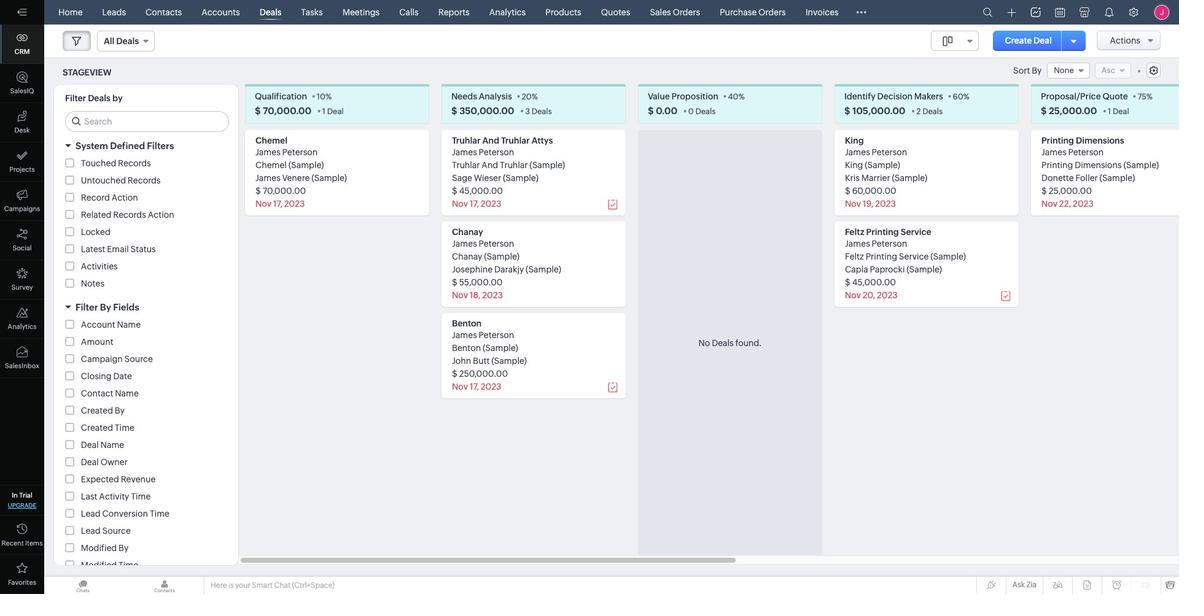 Task type: describe. For each thing, give the bounding box(es) containing it.
quotes
[[601, 7, 631, 17]]

social
[[13, 245, 32, 252]]

ask zia
[[1013, 581, 1037, 590]]

deals link
[[255, 0, 287, 25]]

zia
[[1027, 581, 1037, 590]]

configure settings image
[[1129, 7, 1139, 17]]

orders for sales orders
[[673, 7, 701, 17]]

projects
[[9, 166, 35, 173]]

purchase orders link
[[715, 0, 791, 25]]

recent
[[2, 540, 24, 547]]

campaigns link
[[0, 182, 44, 221]]

home
[[58, 7, 83, 17]]

recent items
[[2, 540, 43, 547]]

meetings
[[343, 7, 380, 17]]

purchase orders
[[720, 7, 786, 17]]

accounts
[[202, 7, 240, 17]]

salesinbox link
[[0, 339, 44, 379]]

campaigns
[[4, 205, 40, 213]]

calls link
[[395, 0, 424, 25]]

sales motivator image
[[1031, 7, 1041, 17]]

trial
[[19, 492, 32, 500]]

here is your smart chat (ctrl+space)
[[211, 582, 335, 591]]

marketplace image
[[1080, 7, 1090, 17]]

salesiq
[[10, 87, 34, 95]]

quick actions image
[[1008, 8, 1017, 17]]

is
[[229, 582, 234, 591]]

tasks
[[301, 7, 323, 17]]

meetings link
[[338, 0, 385, 25]]

items
[[25, 540, 43, 547]]

tasks link
[[296, 0, 328, 25]]

survey
[[11, 284, 33, 291]]

contacts
[[146, 7, 182, 17]]

sales
[[650, 7, 671, 17]]

your
[[235, 582, 251, 591]]

1 vertical spatial analytics
[[8, 323, 36, 331]]

survey link
[[0, 261, 44, 300]]

(ctrl+space)
[[292, 582, 335, 591]]

invoices
[[806, 7, 839, 17]]

sales orders link
[[645, 0, 706, 25]]

chat
[[274, 582, 291, 591]]

calendar image
[[1056, 7, 1065, 17]]

purchase
[[720, 7, 757, 17]]

home link
[[53, 0, 88, 25]]

1 horizontal spatial analytics
[[490, 7, 526, 17]]

sales orders
[[650, 7, 701, 17]]

desk link
[[0, 103, 44, 143]]

reports link
[[434, 0, 475, 25]]

products link
[[541, 0, 587, 25]]



Task type: locate. For each thing, give the bounding box(es) containing it.
upgrade
[[8, 503, 36, 509]]

1 vertical spatial analytics link
[[0, 300, 44, 339]]

1 orders from the left
[[673, 7, 701, 17]]

products
[[546, 7, 582, 17]]

reports
[[439, 7, 470, 17]]

contacts image
[[126, 578, 203, 595]]

search image
[[983, 7, 993, 17]]

1 horizontal spatial orders
[[759, 7, 786, 17]]

1 horizontal spatial analytics link
[[485, 0, 531, 25]]

in
[[12, 492, 18, 500]]

analytics link
[[485, 0, 531, 25], [0, 300, 44, 339]]

projects link
[[0, 143, 44, 182]]

accounts link
[[197, 0, 245, 25]]

crm link
[[0, 25, 44, 64]]

invoices link
[[801, 0, 844, 25]]

crm
[[14, 48, 30, 55]]

calls
[[399, 7, 419, 17]]

deals
[[260, 7, 282, 17]]

0 vertical spatial analytics
[[490, 7, 526, 17]]

in trial upgrade
[[8, 492, 36, 509]]

orders right sales
[[673, 7, 701, 17]]

salesinbox
[[5, 363, 39, 370]]

leads
[[102, 7, 126, 17]]

orders for purchase orders
[[759, 7, 786, 17]]

ask
[[1013, 581, 1026, 590]]

analytics link right reports link
[[485, 0, 531, 25]]

smart
[[252, 582, 273, 591]]

0 horizontal spatial orders
[[673, 7, 701, 17]]

here
[[211, 582, 227, 591]]

analytics up salesinbox link on the left bottom
[[8, 323, 36, 331]]

chats image
[[44, 578, 122, 595]]

0 horizontal spatial analytics
[[8, 323, 36, 331]]

contacts link
[[141, 0, 187, 25]]

2 orders from the left
[[759, 7, 786, 17]]

salesiq link
[[0, 64, 44, 103]]

quotes link
[[596, 0, 636, 25]]

orders
[[673, 7, 701, 17], [759, 7, 786, 17]]

social link
[[0, 221, 44, 261]]

leads link
[[97, 0, 131, 25]]

favorites
[[8, 579, 36, 587]]

orders right "purchase"
[[759, 7, 786, 17]]

0 horizontal spatial analytics link
[[0, 300, 44, 339]]

analytics right reports link
[[490, 7, 526, 17]]

desk
[[14, 127, 30, 134]]

0 vertical spatial analytics link
[[485, 0, 531, 25]]

analytics link down survey
[[0, 300, 44, 339]]

analytics
[[490, 7, 526, 17], [8, 323, 36, 331]]

notifications image
[[1105, 7, 1115, 17]]



Task type: vqa. For each thing, say whether or not it's contained in the screenshot.
Search image
yes



